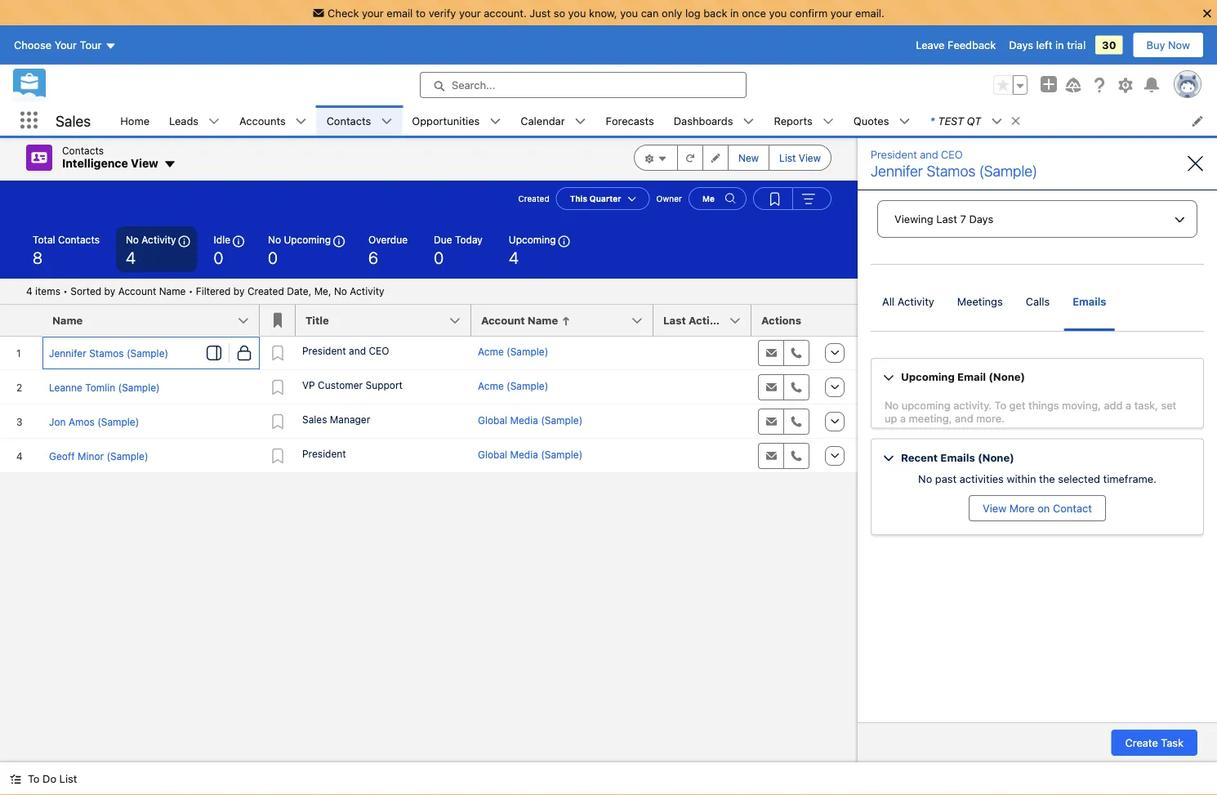 Task type: describe. For each thing, give the bounding box(es) containing it.
important cell
[[260, 305, 296, 337]]

0 vertical spatial account
[[118, 286, 156, 297]]

back
[[704, 7, 728, 19]]

on
[[1038, 502, 1051, 514]]

title cell
[[296, 305, 481, 337]]

days inside "button"
[[970, 213, 994, 225]]

account name cell
[[472, 305, 664, 337]]

2 • from the left
[[189, 286, 193, 297]]

title
[[306, 314, 329, 327]]

list inside to do list button
[[59, 773, 77, 785]]

intelligence view
[[62, 157, 158, 170]]

email
[[387, 7, 413, 19]]

view for intelligence view
[[131, 157, 158, 170]]

quotes
[[854, 114, 890, 127]]

1 • from the left
[[63, 286, 68, 297]]

emails inside button
[[1073, 295, 1107, 308]]

upcoming email (none) button
[[873, 369, 1203, 384]]

actions
[[762, 314, 802, 327]]

check your email to verify your account. just so you know, you can only log back in once you confirm your email.
[[328, 7, 885, 19]]

2 vertical spatial group
[[754, 187, 832, 210]]

account inside button
[[481, 314, 525, 327]]

7
[[961, 213, 967, 225]]

text default image for calendar
[[575, 116, 587, 127]]

quarter
[[590, 194, 622, 203]]

last inside "button"
[[937, 213, 958, 225]]

president for president
[[302, 448, 346, 459]]

view for list view
[[799, 152, 821, 163]]

task
[[1162, 737, 1184, 749]]

sales for sales
[[56, 112, 91, 129]]

new button
[[728, 145, 770, 171]]

log
[[686, 7, 701, 19]]

viewing
[[895, 213, 934, 225]]

know,
[[589, 7, 618, 19]]

text default image for reports
[[823, 116, 834, 127]]

(sample)
[[980, 162, 1038, 179]]

list item containing *
[[921, 105, 1029, 136]]

more.
[[977, 412, 1005, 424]]

search...
[[452, 79, 496, 91]]

opportunities list item
[[402, 105, 511, 136]]

email
[[958, 371, 987, 383]]

2 horizontal spatial view
[[983, 502, 1007, 514]]

sales for sales manager
[[302, 414, 327, 425]]

just
[[530, 7, 551, 19]]

upcoming for upcoming email (none)
[[902, 371, 955, 383]]

create task group
[[1112, 730, 1198, 756]]

timeframe.
[[1104, 473, 1157, 485]]

days left in trial
[[1010, 39, 1086, 51]]

overdue
[[369, 234, 408, 245]]

cell for manager
[[654, 405, 752, 439]]

president and ceo jennifer stamos (sample)
[[871, 148, 1038, 179]]

leads
[[169, 114, 199, 127]]

jennifer stamos (sample) link
[[871, 162, 1038, 179]]

test
[[939, 114, 965, 127]]

text default image right "qt"
[[992, 116, 1003, 127]]

more
[[1010, 502, 1035, 514]]

0 for idle
[[214, 248, 224, 267]]

0 for no upcoming
[[268, 248, 278, 267]]

text default image inside contacts list item
[[381, 116, 393, 127]]

email.
[[856, 7, 885, 19]]

ceo for president and ceo
[[369, 345, 389, 356]]

actions cell
[[752, 305, 817, 337]]

forecasts link
[[596, 105, 664, 136]]

text default image inside list item
[[1011, 115, 1022, 127]]

recent emails (none) button
[[873, 450, 1203, 465]]

president and ceo
[[302, 345, 389, 356]]

activity for no activity
[[142, 234, 176, 245]]

action image
[[817, 305, 858, 336]]

name cell
[[43, 305, 270, 337]]

4 for no activity
[[126, 248, 136, 267]]

buy now button
[[1133, 32, 1205, 58]]

text default image for quotes
[[900, 116, 911, 127]]

text default image inside to do list button
[[10, 774, 21, 785]]

opportunities
[[412, 114, 480, 127]]

trial
[[1068, 39, 1086, 51]]

left
[[1037, 39, 1053, 51]]

4 for upcoming
[[509, 248, 519, 267]]

view more on contact button
[[969, 495, 1107, 521]]

buy
[[1147, 39, 1166, 51]]

contacts inside the total contacts 8
[[58, 234, 100, 245]]

no for no past activities within the selected timeframe.
[[919, 473, 933, 485]]

account name
[[481, 314, 558, 327]]

choose
[[14, 39, 52, 51]]

activity.
[[954, 399, 992, 411]]

text default image down leads "link"
[[163, 158, 176, 171]]

add
[[1105, 399, 1123, 411]]

support
[[366, 379, 403, 391]]

get
[[1010, 399, 1026, 411]]

reports link
[[765, 105, 823, 136]]

president for president and ceo jennifer stamos (sample)
[[871, 148, 918, 161]]

set
[[1162, 399, 1177, 411]]

4 cell from the top
[[654, 439, 752, 473]]

selected
[[1059, 473, 1101, 485]]

1 vertical spatial created
[[248, 286, 284, 297]]

* test qt
[[931, 114, 982, 127]]

manager
[[330, 414, 371, 425]]

home
[[120, 114, 150, 127]]

no activity
[[126, 234, 176, 245]]

recent emails (none)
[[902, 451, 1015, 463]]

0 vertical spatial a
[[1126, 399, 1132, 411]]

new
[[739, 152, 759, 163]]

feedback
[[948, 39, 997, 51]]

row number image
[[0, 305, 43, 336]]

account name button
[[472, 305, 654, 336]]

1 your from the left
[[362, 7, 384, 19]]

title button
[[296, 305, 472, 336]]

activity for all activity
[[898, 295, 935, 308]]

leads link
[[159, 105, 209, 136]]

task,
[[1135, 399, 1159, 411]]

to
[[416, 7, 426, 19]]

0 inside due today 0
[[434, 248, 444, 267]]

activity up title button
[[350, 286, 385, 297]]

name inside cell
[[528, 314, 558, 327]]

meetings
[[958, 295, 1004, 308]]

president for president and ceo
[[302, 345, 346, 356]]

due today 0
[[434, 234, 483, 267]]

contact
[[1054, 502, 1093, 514]]

no right me,
[[334, 286, 347, 297]]

and for president and ceo jennifer stamos (sample)
[[921, 148, 939, 161]]

calls button
[[1015, 291, 1062, 331]]

contacts list item
[[317, 105, 402, 136]]

1 vertical spatial in
[[1056, 39, 1065, 51]]

4 items • sorted by account name • filtered by created date, me, no activity
[[26, 286, 385, 297]]

activities
[[960, 473, 1004, 485]]

(none) for upcoming email (none)
[[989, 371, 1026, 383]]

last activity button
[[654, 305, 752, 336]]

list view button
[[769, 145, 832, 171]]

accounts link
[[230, 105, 296, 136]]

forecasts
[[606, 114, 655, 127]]

meetings button
[[946, 291, 1015, 331]]

all activity button
[[871, 291, 946, 331]]

jennifer
[[871, 162, 924, 179]]

recent
[[902, 451, 938, 463]]

account.
[[484, 7, 527, 19]]



Task type: vqa. For each thing, say whether or not it's contained in the screenshot.
Title button
yes



Task type: locate. For each thing, give the bounding box(es) containing it.
vp
[[302, 379, 315, 391]]

2 vertical spatial contacts
[[58, 234, 100, 245]]

reports
[[774, 114, 813, 127]]

to inside no upcoming activity. to get things moving, add a task, set up a meeting, and more.
[[995, 399, 1007, 411]]

0 horizontal spatial your
[[362, 7, 384, 19]]

text default image right account name
[[562, 316, 571, 326]]

group containing new
[[634, 145, 832, 171]]

no right the total contacts 8
[[126, 234, 139, 245]]

1 horizontal spatial 0
[[268, 248, 278, 267]]

1 horizontal spatial created
[[519, 194, 550, 203]]

1 horizontal spatial emails
[[1073, 295, 1107, 308]]

created up important cell
[[248, 286, 284, 297]]

2 horizontal spatial and
[[956, 412, 974, 424]]

items
[[35, 286, 60, 297]]

total contacts 8
[[33, 234, 100, 267]]

action cell
[[817, 305, 858, 337]]

no up up
[[885, 399, 899, 411]]

vp customer support
[[302, 379, 403, 391]]

upcoming up date,
[[284, 234, 331, 245]]

1 horizontal spatial ceo
[[942, 148, 963, 161]]

last activity cell
[[654, 305, 762, 337]]

text default image right leads at the left
[[209, 116, 220, 127]]

the
[[1040, 473, 1056, 485]]

0 down no upcoming
[[268, 248, 278, 267]]

text default image left 'do'
[[10, 774, 21, 785]]

1 you from the left
[[569, 7, 586, 19]]

leave feedback
[[916, 39, 997, 51]]

2 horizontal spatial 0
[[434, 248, 444, 267]]

to do list
[[28, 773, 77, 785]]

view down reports list item at right
[[799, 152, 821, 163]]

text default image for accounts
[[296, 116, 307, 127]]

4 items • sorted by account name • filtered by created date, me, no activity status
[[26, 286, 385, 297]]

1 horizontal spatial view
[[799, 152, 821, 163]]

in right left
[[1056, 39, 1065, 51]]

search... button
[[420, 72, 747, 98]]

0 horizontal spatial by
[[104, 286, 115, 297]]

no for no upcoming activity. to get things moving, add a task, set up a meeting, and more.
[[885, 399, 899, 411]]

(none) inside recent emails (none) dropdown button
[[978, 451, 1015, 463]]

and up the vp customer support
[[349, 345, 366, 356]]

text default image left *
[[900, 116, 911, 127]]

0 horizontal spatial emails
[[941, 451, 976, 463]]

viewing last 7 days
[[895, 213, 994, 225]]

3 you from the left
[[770, 7, 787, 19]]

last
[[937, 213, 958, 225], [664, 314, 686, 327]]

text default image
[[1011, 115, 1022, 127], [209, 116, 220, 127], [296, 116, 307, 127], [490, 116, 501, 127], [575, 116, 587, 127], [743, 116, 755, 127], [823, 116, 834, 127], [900, 116, 911, 127], [562, 316, 571, 326]]

0 down idle
[[214, 248, 224, 267]]

text default image down search... button
[[575, 116, 587, 127]]

contacts up the intelligence
[[62, 145, 104, 156]]

1 horizontal spatial you
[[621, 7, 638, 19]]

emails
[[1073, 295, 1107, 308], [941, 451, 976, 463]]

1 horizontal spatial in
[[1056, 39, 1065, 51]]

choose your tour
[[14, 39, 102, 51]]

you right once
[[770, 7, 787, 19]]

2 horizontal spatial upcoming
[[902, 371, 955, 383]]

this quarter button
[[556, 187, 650, 210]]

0 horizontal spatial 4
[[26, 286, 32, 297]]

ceo inside president and ceo jennifer stamos (sample)
[[942, 148, 963, 161]]

grid
[[0, 305, 858, 474]]

me
[[703, 194, 715, 203]]

no inside no upcoming activity. to get things moving, add a task, set up a meeting, and more.
[[885, 399, 899, 411]]

verify
[[429, 7, 456, 19]]

days left left
[[1010, 39, 1034, 51]]

president down 'sales manager'
[[302, 448, 346, 459]]

sales down the vp
[[302, 414, 327, 425]]

1 vertical spatial to
[[28, 773, 40, 785]]

2 cell from the top
[[654, 370, 752, 405]]

4 left items
[[26, 286, 32, 297]]

row number cell
[[0, 305, 43, 337]]

0 vertical spatial and
[[921, 148, 939, 161]]

view left more
[[983, 502, 1007, 514]]

view down home
[[131, 157, 158, 170]]

account
[[118, 286, 156, 297], [481, 314, 525, 327]]

1 cell from the top
[[654, 336, 752, 370]]

leads list item
[[159, 105, 230, 136]]

cell for customer
[[654, 370, 752, 405]]

1 vertical spatial (none)
[[978, 451, 1015, 463]]

reports list item
[[765, 105, 844, 136]]

created
[[519, 194, 550, 203], [248, 286, 284, 297]]

your left email.
[[831, 7, 853, 19]]

2 vertical spatial president
[[302, 448, 346, 459]]

0 horizontal spatial ceo
[[369, 345, 389, 356]]

text default image right accounts
[[296, 116, 307, 127]]

1 by from the left
[[104, 286, 115, 297]]

activity right all
[[898, 295, 935, 308]]

intelligence
[[62, 157, 128, 170]]

cell for and
[[654, 336, 752, 370]]

0 vertical spatial group
[[994, 75, 1028, 95]]

text default image for opportunities
[[490, 116, 501, 127]]

text default image right "qt"
[[1011, 115, 1022, 127]]

3 0 from the left
[[434, 248, 444, 267]]

stamos
[[927, 162, 976, 179]]

activity inside key performance indicators group
[[142, 234, 176, 245]]

1 horizontal spatial 4
[[126, 248, 136, 267]]

create task
[[1126, 737, 1184, 749]]

your right "verify"
[[459, 7, 481, 19]]

text default image inside calendar list item
[[575, 116, 587, 127]]

group down list view button
[[754, 187, 832, 210]]

0 vertical spatial in
[[731, 7, 739, 19]]

0 vertical spatial emails
[[1073, 295, 1107, 308]]

•
[[63, 286, 68, 297], [189, 286, 193, 297]]

0 horizontal spatial sales
[[56, 112, 91, 129]]

2 horizontal spatial your
[[831, 7, 853, 19]]

view inside group
[[799, 152, 821, 163]]

created left this on the left of the page
[[519, 194, 550, 203]]

ceo inside "grid"
[[369, 345, 389, 356]]

no upcoming
[[268, 234, 331, 245]]

dashboards link
[[664, 105, 743, 136]]

days right 7 on the top of the page
[[970, 213, 994, 225]]

text default image inside leads list item
[[209, 116, 220, 127]]

1 horizontal spatial sales
[[302, 414, 327, 425]]

text default image
[[381, 116, 393, 127], [992, 116, 1003, 127], [163, 158, 176, 171], [10, 774, 21, 785]]

contacts link
[[317, 105, 381, 136]]

1 horizontal spatial account
[[481, 314, 525, 327]]

in right back
[[731, 7, 739, 19]]

2 you from the left
[[621, 7, 638, 19]]

0 horizontal spatial created
[[248, 286, 284, 297]]

0 horizontal spatial last
[[664, 314, 686, 327]]

this
[[570, 194, 588, 203]]

2 your from the left
[[459, 7, 481, 19]]

list down reports link
[[780, 152, 796, 163]]

0 vertical spatial days
[[1010, 39, 1034, 51]]

(none) for recent emails (none)
[[978, 451, 1015, 463]]

up
[[885, 412, 898, 424]]

to left 'do'
[[28, 773, 40, 785]]

sales up the intelligence
[[56, 112, 91, 129]]

president up jennifer
[[871, 148, 918, 161]]

ceo
[[942, 148, 963, 161], [369, 345, 389, 356]]

calls
[[1026, 295, 1051, 308]]

contacts inside list item
[[327, 114, 371, 127]]

group down dashboards list item
[[634, 145, 832, 171]]

0 horizontal spatial view
[[131, 157, 158, 170]]

activity
[[142, 234, 176, 245], [350, 286, 385, 297], [898, 295, 935, 308], [689, 314, 730, 327]]

1 horizontal spatial a
[[1126, 399, 1132, 411]]

0 horizontal spatial •
[[63, 286, 68, 297]]

contacts right the total
[[58, 234, 100, 245]]

2 horizontal spatial 4
[[509, 248, 519, 267]]

group down days left in trial
[[994, 75, 1028, 95]]

1 vertical spatial days
[[970, 213, 994, 225]]

no for no upcoming
[[268, 234, 281, 245]]

0 down due
[[434, 248, 444, 267]]

1 horizontal spatial last
[[937, 213, 958, 225]]

days
[[1010, 39, 1034, 51], [970, 213, 994, 225]]

0 horizontal spatial and
[[349, 345, 366, 356]]

and for president and ceo
[[349, 345, 366, 356]]

text default image inside reports list item
[[823, 116, 834, 127]]

your left email
[[362, 7, 384, 19]]

upcoming
[[902, 399, 951, 411]]

past
[[936, 473, 957, 485]]

30
[[1103, 39, 1117, 51]]

no for no activity
[[126, 234, 139, 245]]

you left the can
[[621, 7, 638, 19]]

1 vertical spatial sales
[[302, 414, 327, 425]]

accounts list item
[[230, 105, 317, 136]]

quotes link
[[844, 105, 900, 136]]

dashboards list item
[[664, 105, 765, 136]]

0 vertical spatial to
[[995, 399, 1007, 411]]

2 by from the left
[[234, 286, 245, 297]]

upcoming inside dropdown button
[[902, 371, 955, 383]]

upcoming for upcoming
[[509, 234, 556, 245]]

text default image up new
[[743, 116, 755, 127]]

(none) inside 'upcoming email (none)' dropdown button
[[989, 371, 1026, 383]]

0 horizontal spatial you
[[569, 7, 586, 19]]

to inside button
[[28, 773, 40, 785]]

total
[[33, 234, 55, 245]]

text default image left opportunities link
[[381, 116, 393, 127]]

me,
[[314, 286, 331, 297]]

leave
[[916, 39, 945, 51]]

contacts right accounts 'list item'
[[327, 114, 371, 127]]

list containing home
[[111, 105, 1218, 136]]

ceo up the stamos
[[942, 148, 963, 161]]

1 0 from the left
[[214, 248, 224, 267]]

list inside list view button
[[780, 152, 796, 163]]

can
[[641, 7, 659, 19]]

2 horizontal spatial you
[[770, 7, 787, 19]]

0 horizontal spatial in
[[731, 7, 739, 19]]

ceo down title button
[[369, 345, 389, 356]]

president down the title on the top left of the page
[[302, 345, 346, 356]]

2 vertical spatial and
[[956, 412, 974, 424]]

upcoming up the upcoming
[[902, 371, 955, 383]]

meeting,
[[909, 412, 953, 424]]

0 vertical spatial sales
[[56, 112, 91, 129]]

1 vertical spatial emails
[[941, 451, 976, 463]]

all
[[883, 295, 895, 308]]

and up the stamos
[[921, 148, 939, 161]]

1 horizontal spatial and
[[921, 148, 939, 161]]

1 horizontal spatial your
[[459, 7, 481, 19]]

sales inside "grid"
[[302, 414, 327, 425]]

1 vertical spatial president
[[302, 345, 346, 356]]

3 cell from the top
[[654, 405, 752, 439]]

0 vertical spatial contacts
[[327, 114, 371, 127]]

and down activity.
[[956, 412, 974, 424]]

accounts
[[240, 114, 286, 127]]

and
[[921, 148, 939, 161], [349, 345, 366, 356], [956, 412, 974, 424]]

(none) up get
[[989, 371, 1026, 383]]

now
[[1169, 39, 1191, 51]]

(none) up activities
[[978, 451, 1015, 463]]

1 horizontal spatial days
[[1010, 39, 1034, 51]]

0 horizontal spatial a
[[901, 412, 907, 424]]

• left filtered
[[189, 286, 193, 297]]

create task button
[[1112, 730, 1198, 756]]

emails inside dropdown button
[[941, 451, 976, 463]]

no upcoming activity. to get things moving, add a task, set up a meeting, and more.
[[885, 399, 1177, 424]]

calendar list item
[[511, 105, 596, 136]]

emails up past
[[941, 451, 976, 463]]

0 horizontal spatial to
[[28, 773, 40, 785]]

last activity
[[664, 314, 730, 327]]

upcoming right today
[[509, 234, 556, 245]]

date,
[[287, 286, 312, 297]]

0 vertical spatial ceo
[[942, 148, 963, 161]]

1 vertical spatial ceo
[[369, 345, 389, 356]]

4 right due today 0
[[509, 248, 519, 267]]

you
[[569, 7, 586, 19], [621, 7, 638, 19], [770, 7, 787, 19]]

and inside no upcoming activity. to get things moving, add a task, set up a meeting, and more.
[[956, 412, 974, 424]]

1 vertical spatial contacts
[[62, 145, 104, 156]]

0 horizontal spatial 0
[[214, 248, 224, 267]]

grid containing name
[[0, 305, 858, 474]]

text default image inside opportunities list item
[[490, 116, 501, 127]]

activity left actions
[[689, 314, 730, 327]]

list view
[[780, 152, 821, 163]]

filtered
[[196, 286, 231, 297]]

overdue 6
[[369, 234, 408, 267]]

cell
[[654, 336, 752, 370], [654, 370, 752, 405], [654, 405, 752, 439], [654, 439, 752, 473]]

0 vertical spatial (none)
[[989, 371, 1026, 383]]

ceo for president and ceo jennifer stamos (sample)
[[942, 148, 963, 161]]

0 vertical spatial list
[[780, 152, 796, 163]]

1 vertical spatial group
[[634, 145, 832, 171]]

1 vertical spatial and
[[349, 345, 366, 356]]

text default image for leads
[[209, 116, 220, 127]]

your
[[362, 7, 384, 19], [459, 7, 481, 19], [831, 7, 853, 19]]

1 vertical spatial last
[[664, 314, 686, 327]]

last inside button
[[664, 314, 686, 327]]

list
[[111, 105, 1218, 136]]

Activity Date Range, Viewing Last 7 Days button
[[878, 200, 1198, 238]]

1 horizontal spatial •
[[189, 286, 193, 297]]

so
[[554, 7, 566, 19]]

0 vertical spatial last
[[937, 213, 958, 225]]

text default image inside account name button
[[562, 316, 571, 326]]

2 0 from the left
[[268, 248, 278, 267]]

to up more. at bottom
[[995, 399, 1007, 411]]

activity for last activity
[[689, 314, 730, 327]]

no left past
[[919, 473, 933, 485]]

sales manager
[[302, 414, 371, 425]]

list right 'do'
[[59, 773, 77, 785]]

you right so
[[569, 7, 586, 19]]

group
[[994, 75, 1028, 95], [634, 145, 832, 171], [754, 187, 832, 210]]

0 horizontal spatial name
[[52, 314, 83, 327]]

1 vertical spatial a
[[901, 412, 907, 424]]

text default image inside dashboards list item
[[743, 116, 755, 127]]

0 horizontal spatial list
[[59, 773, 77, 785]]

1 horizontal spatial upcoming
[[509, 234, 556, 245]]

your
[[54, 39, 77, 51]]

things
[[1029, 399, 1060, 411]]

1 horizontal spatial to
[[995, 399, 1007, 411]]

a
[[1126, 399, 1132, 411], [901, 412, 907, 424]]

due
[[434, 234, 453, 245]]

1 vertical spatial list
[[59, 773, 77, 785]]

0 horizontal spatial account
[[118, 286, 156, 297]]

activity inside cell
[[689, 314, 730, 327]]

1 horizontal spatial list
[[780, 152, 796, 163]]

list
[[780, 152, 796, 163], [59, 773, 77, 785]]

quotes list item
[[844, 105, 921, 136]]

1 vertical spatial account
[[481, 314, 525, 327]]

3 your from the left
[[831, 7, 853, 19]]

president inside president and ceo jennifer stamos (sample)
[[871, 148, 918, 161]]

key performance indicators group
[[0, 226, 858, 279]]

emails right the calls
[[1073, 295, 1107, 308]]

contacts
[[327, 114, 371, 127], [62, 145, 104, 156], [58, 234, 100, 245]]

choose your tour button
[[13, 32, 117, 58]]

• right items
[[63, 286, 68, 297]]

upcoming email (none)
[[902, 371, 1026, 383]]

0 horizontal spatial days
[[970, 213, 994, 225]]

tour
[[80, 39, 102, 51]]

0 horizontal spatial upcoming
[[284, 234, 331, 245]]

1 horizontal spatial name
[[159, 286, 186, 297]]

me button
[[689, 187, 747, 210]]

by right sorted
[[104, 286, 115, 297]]

no right idle
[[268, 234, 281, 245]]

0 vertical spatial president
[[871, 148, 918, 161]]

0 vertical spatial created
[[519, 194, 550, 203]]

0
[[214, 248, 224, 267], [268, 248, 278, 267], [434, 248, 444, 267]]

2 horizontal spatial name
[[528, 314, 558, 327]]

4 down no activity
[[126, 248, 136, 267]]

a right up
[[901, 412, 907, 424]]

name inside cell
[[52, 314, 83, 327]]

text default image right reports on the right
[[823, 116, 834, 127]]

text default image down search...
[[490, 116, 501, 127]]

view
[[799, 152, 821, 163], [131, 157, 158, 170], [983, 502, 1007, 514]]

1 horizontal spatial by
[[234, 286, 245, 297]]

and inside president and ceo jennifer stamos (sample)
[[921, 148, 939, 161]]

text default image for dashboards
[[743, 116, 755, 127]]

by right filtered
[[234, 286, 245, 297]]

a right add
[[1126, 399, 1132, 411]]

text default image inside accounts 'list item'
[[296, 116, 307, 127]]

and inside "grid"
[[349, 345, 366, 356]]

activity left idle
[[142, 234, 176, 245]]

list item
[[921, 105, 1029, 136]]

text default image inside quotes list item
[[900, 116, 911, 127]]



